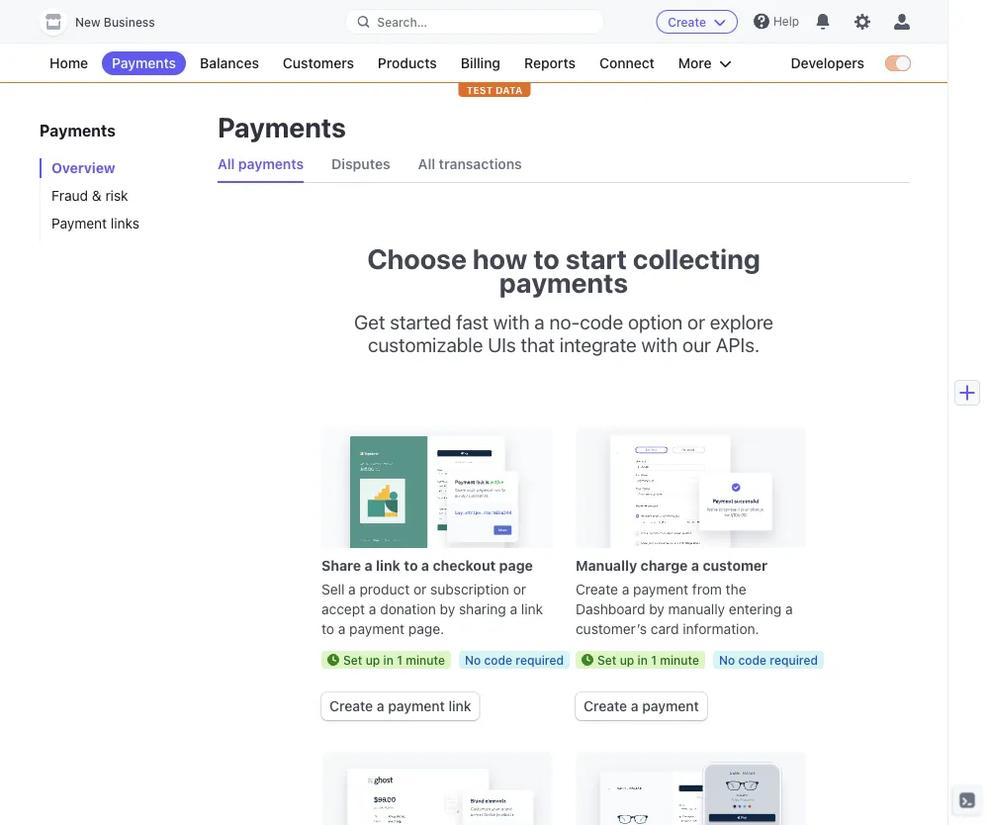 Task type: locate. For each thing, give the bounding box(es) containing it.
payment
[[633, 582, 689, 598], [349, 621, 405, 637], [388, 698, 445, 715], [642, 698, 699, 715]]

0 horizontal spatial up
[[366, 653, 380, 667]]

by up card
[[649, 601, 665, 618]]

minute down page. on the left
[[406, 653, 445, 667]]

2 up from the left
[[620, 653, 635, 667]]

by up page. on the left
[[440, 601, 455, 618]]

accept
[[322, 601, 365, 618]]

manually charge a customer create a payment from the dashboard by manually entering a customer's card information.
[[576, 558, 793, 637]]

all transactions
[[418, 156, 522, 172]]

create down customer's
[[584, 698, 627, 715]]

0 horizontal spatial by
[[440, 601, 455, 618]]

2 in from the left
[[638, 653, 648, 667]]

1 horizontal spatial no code required
[[719, 653, 818, 667]]

payments up all payments
[[218, 110, 346, 143]]

tab list
[[218, 146, 910, 183]]

2 no from the left
[[719, 653, 735, 667]]

0 horizontal spatial payments
[[238, 156, 304, 172]]

donation
[[380, 601, 436, 618]]

required for share a link to a checkout page sell a product or subscription or accept a donation by sharing a link to a payment page.
[[516, 653, 564, 667]]

2 horizontal spatial to
[[534, 242, 560, 275]]

payments
[[238, 156, 304, 172], [500, 266, 628, 298]]

2 horizontal spatial link
[[521, 601, 543, 618]]

1
[[397, 653, 403, 667], [651, 653, 657, 667]]

to right how
[[534, 242, 560, 275]]

payments left the disputes
[[238, 156, 304, 172]]

create
[[668, 15, 706, 29], [576, 582, 618, 598], [329, 698, 373, 715], [584, 698, 627, 715]]

2 required from the left
[[770, 653, 818, 667]]

0 horizontal spatial code
[[484, 653, 513, 667]]

1 down card
[[651, 653, 657, 667]]

fraud
[[51, 187, 88, 204]]

or up donation
[[414, 582, 427, 598]]

no code required
[[465, 653, 564, 667], [719, 653, 818, 667]]

2 1 from the left
[[651, 653, 657, 667]]

1 horizontal spatial by
[[649, 601, 665, 618]]

all inside all transactions link
[[418, 156, 435, 172]]

new business
[[75, 15, 155, 29]]

all inside 'link'
[[218, 156, 235, 172]]

minute down card
[[660, 653, 700, 667]]

set up in 1 minute down card
[[598, 653, 700, 667]]

2 vertical spatial to
[[322, 621, 334, 637]]

code for manually charge a customer create a payment from the dashboard by manually entering a customer's card information.
[[739, 653, 767, 667]]

1 horizontal spatial set
[[598, 653, 617, 667]]

or
[[688, 310, 705, 333], [414, 582, 427, 598], [513, 582, 526, 598]]

0 vertical spatial payments
[[238, 156, 304, 172]]

with left "our"
[[642, 333, 678, 356]]

test
[[467, 84, 493, 95]]

up
[[366, 653, 380, 667], [620, 653, 635, 667]]

0 horizontal spatial 1
[[397, 653, 403, 667]]

by
[[440, 601, 455, 618], [649, 601, 665, 618]]

to up product in the left bottom of the page
[[404, 558, 418, 574]]

payment down page. on the left
[[388, 698, 445, 715]]

2 horizontal spatial code
[[739, 653, 767, 667]]

required down page
[[516, 653, 564, 667]]

set
[[343, 653, 363, 667], [598, 653, 617, 667]]

product
[[360, 582, 410, 598]]

that
[[521, 333, 555, 356]]

new
[[75, 15, 101, 29]]

payments
[[112, 55, 176, 71], [218, 110, 346, 143], [40, 121, 116, 140]]

1 horizontal spatial with
[[642, 333, 678, 356]]

data
[[496, 84, 523, 95]]

all for all transactions
[[418, 156, 435, 172]]

2 no code required from the left
[[719, 653, 818, 667]]

no code required down entering
[[719, 653, 818, 667]]

payments up overview
[[40, 121, 116, 140]]

code down information.
[[739, 653, 767, 667]]

all
[[218, 156, 235, 172], [418, 156, 435, 172]]

0 vertical spatial link
[[376, 558, 401, 574]]

in down customer's
[[638, 653, 648, 667]]

1 horizontal spatial all
[[418, 156, 435, 172]]

1 horizontal spatial payments
[[500, 266, 628, 298]]

more
[[679, 55, 712, 71]]

payment links link
[[40, 214, 198, 234]]

1 horizontal spatial up
[[620, 653, 635, 667]]

dashboard
[[576, 601, 646, 618]]

payment down charge
[[633, 582, 689, 598]]

1 minute from the left
[[406, 653, 445, 667]]

code down sharing
[[484, 653, 513, 667]]

payment inside manually charge a customer create a payment from the dashboard by manually entering a customer's card information.
[[633, 582, 689, 598]]

create up more
[[668, 15, 706, 29]]

set up in 1 minute for donation
[[343, 653, 445, 667]]

1 by from the left
[[440, 601, 455, 618]]

0 horizontal spatial with
[[494, 310, 530, 333]]

to inside choose how to start collecting payments
[[534, 242, 560, 275]]

disputes
[[332, 156, 391, 172]]

1 set from the left
[[343, 653, 363, 667]]

0 horizontal spatial no code required
[[465, 653, 564, 667]]

0 horizontal spatial no
[[465, 653, 481, 667]]

1 horizontal spatial no
[[719, 653, 735, 667]]

up down customer's
[[620, 653, 635, 667]]

2 set up in 1 minute from the left
[[598, 653, 700, 667]]

2 set from the left
[[598, 653, 617, 667]]

no code required down sharing
[[465, 653, 564, 667]]

payment down card
[[642, 698, 699, 715]]

create inside button
[[668, 15, 706, 29]]

minute
[[406, 653, 445, 667], [660, 653, 700, 667]]

create button
[[656, 10, 738, 34]]

payment down donation
[[349, 621, 405, 637]]

disputes link
[[332, 146, 391, 182]]

the
[[726, 582, 747, 598]]

connect
[[600, 55, 655, 71]]

overview link
[[40, 158, 198, 178]]

1 all from the left
[[218, 156, 235, 172]]

or right option
[[688, 310, 705, 333]]

create for create
[[668, 15, 706, 29]]

with
[[494, 310, 530, 333], [642, 333, 678, 356]]

code for share a link to a checkout page sell a product or subscription or accept a donation by sharing a link to a payment page.
[[484, 653, 513, 667]]

1 set up in 1 minute from the left
[[343, 653, 445, 667]]

no
[[465, 653, 481, 667], [719, 653, 735, 667]]

customer's
[[576, 621, 647, 637]]

in
[[384, 653, 394, 667], [638, 653, 648, 667]]

1 for donation
[[397, 653, 403, 667]]

code
[[580, 310, 623, 333], [484, 653, 513, 667], [739, 653, 767, 667]]

1 up from the left
[[366, 653, 380, 667]]

2 by from the left
[[649, 601, 665, 618]]

create up dashboard in the bottom of the page
[[576, 582, 618, 598]]

1 horizontal spatial code
[[580, 310, 623, 333]]

1 vertical spatial to
[[404, 558, 418, 574]]

required
[[516, 653, 564, 667], [770, 653, 818, 667]]

search…
[[377, 15, 427, 29]]

manually
[[576, 558, 637, 574]]

set up in 1 minute down page. on the left
[[343, 653, 445, 667]]

1 vertical spatial payments
[[500, 266, 628, 298]]

2 horizontal spatial or
[[688, 310, 705, 333]]

with right fast
[[494, 310, 530, 333]]

tab list containing all payments
[[218, 146, 910, 183]]

page.
[[409, 621, 444, 637]]

our
[[683, 333, 711, 356]]

no down sharing
[[465, 653, 481, 667]]

1 no code required from the left
[[465, 653, 564, 667]]

1 horizontal spatial required
[[770, 653, 818, 667]]

payments down "business" on the left of the page
[[112, 55, 176, 71]]

card
[[651, 621, 679, 637]]

1 no from the left
[[465, 653, 481, 667]]

link
[[376, 558, 401, 574], [521, 601, 543, 618], [449, 698, 472, 715]]

to down accept
[[322, 621, 334, 637]]

0 horizontal spatial set up in 1 minute
[[343, 653, 445, 667]]

get
[[354, 310, 385, 333]]

set down accept
[[343, 653, 363, 667]]

0 vertical spatial to
[[534, 242, 560, 275]]

set up in 1 minute
[[343, 653, 445, 667], [598, 653, 700, 667]]

payments up no-
[[500, 266, 628, 298]]

1 required from the left
[[516, 653, 564, 667]]

entering
[[729, 601, 782, 618]]

1 horizontal spatial in
[[638, 653, 648, 667]]

create for create a payment link
[[329, 698, 373, 715]]

option
[[628, 310, 683, 333]]

more button
[[669, 51, 742, 75]]

1 up create a payment link
[[397, 653, 403, 667]]

help
[[774, 14, 799, 28]]

from
[[692, 582, 722, 598]]

to
[[534, 242, 560, 275], [404, 558, 418, 574], [322, 621, 334, 637]]

0 horizontal spatial minute
[[406, 653, 445, 667]]

2 minute from the left
[[660, 653, 700, 667]]

payments for all payments
[[218, 110, 346, 143]]

Search… search field
[[346, 9, 604, 34]]

help button
[[746, 5, 807, 37]]

1 horizontal spatial set up in 1 minute
[[598, 653, 700, 667]]

minute for donation
[[406, 653, 445, 667]]

0 horizontal spatial in
[[384, 653, 394, 667]]

up for a
[[366, 653, 380, 667]]

1 1 from the left
[[397, 653, 403, 667]]

in for card
[[638, 653, 648, 667]]

all payments link
[[218, 146, 304, 182]]

or down page
[[513, 582, 526, 598]]

create down accept
[[329, 698, 373, 715]]

0 horizontal spatial required
[[516, 653, 564, 667]]

1 in from the left
[[384, 653, 394, 667]]

customers
[[283, 55, 354, 71]]

subscription
[[431, 582, 509, 598]]

0 horizontal spatial set
[[343, 653, 363, 667]]

1 horizontal spatial 1
[[651, 653, 657, 667]]

page
[[499, 558, 533, 574]]

billing
[[461, 55, 501, 71]]

no down information.
[[719, 653, 735, 667]]

in for donation
[[384, 653, 394, 667]]

required down entering
[[770, 653, 818, 667]]

in up create a payment link
[[384, 653, 394, 667]]

2 all from the left
[[418, 156, 435, 172]]

set down customer's
[[598, 653, 617, 667]]

1 horizontal spatial minute
[[660, 653, 700, 667]]

1 horizontal spatial link
[[449, 698, 472, 715]]

no-
[[550, 310, 580, 333]]

risk
[[105, 187, 128, 204]]

by inside "share a link to a checkout page sell a product or subscription or accept a donation by sharing a link to a payment page."
[[440, 601, 455, 618]]

all for all payments
[[218, 156, 235, 172]]

0 horizontal spatial all
[[218, 156, 235, 172]]

1 for card
[[651, 653, 657, 667]]

code left option
[[580, 310, 623, 333]]

2 vertical spatial link
[[449, 698, 472, 715]]

started
[[390, 310, 452, 333]]

up up create a payment link
[[366, 653, 380, 667]]



Task type: vqa. For each thing, say whether or not it's contained in the screenshot.
atlas within the Recent navigation links element
no



Task type: describe. For each thing, give the bounding box(es) containing it.
fraud & risk link
[[40, 186, 198, 206]]

home
[[49, 55, 88, 71]]

0 horizontal spatial link
[[376, 558, 401, 574]]

fast
[[456, 310, 489, 333]]

up for customer's
[[620, 653, 635, 667]]

customizable
[[368, 333, 483, 356]]

Search… text field
[[346, 9, 604, 34]]

or inside get started fast with a no-code option or explore customizable uis that integrate with our apis.
[[688, 310, 705, 333]]

sell
[[322, 582, 345, 598]]

payment
[[51, 215, 107, 232]]

create a payment link link
[[322, 693, 480, 721]]

code inside get started fast with a no-code option or explore customizable uis that integrate with our apis.
[[580, 310, 623, 333]]

1 vertical spatial link
[[521, 601, 543, 618]]

customer
[[703, 558, 768, 574]]

new business button
[[40, 8, 175, 36]]

explore
[[710, 310, 774, 333]]

get started fast with a no-code option or explore customizable uis that integrate with our apis.
[[354, 310, 774, 356]]

developers
[[791, 55, 865, 71]]

apis.
[[716, 333, 760, 356]]

balances
[[200, 55, 259, 71]]

charge
[[641, 558, 688, 574]]

information.
[[683, 621, 760, 637]]

connect link
[[590, 51, 665, 75]]

no for by
[[465, 653, 481, 667]]

create a payment link
[[576, 693, 707, 721]]

payments inside choose how to start collecting payments
[[500, 266, 628, 298]]

balances link
[[190, 51, 269, 75]]

overview
[[51, 160, 115, 176]]

create a payment
[[584, 698, 699, 715]]

&
[[92, 187, 102, 204]]

create a payment link
[[329, 698, 472, 715]]

a inside get started fast with a no-code option or explore customizable uis that integrate with our apis.
[[535, 310, 545, 333]]

how
[[473, 242, 528, 275]]

0 horizontal spatial to
[[322, 621, 334, 637]]

0 horizontal spatial or
[[414, 582, 427, 598]]

sharing
[[459, 601, 506, 618]]

required for manually charge a customer create a payment from the dashboard by manually entering a customer's card information.
[[770, 653, 818, 667]]

all transactions link
[[418, 146, 522, 182]]

1 horizontal spatial or
[[513, 582, 526, 598]]

payment links
[[51, 215, 139, 232]]

set for sell a product or subscription or accept a donation by sharing a link to a payment page.
[[343, 653, 363, 667]]

business
[[104, 15, 155, 29]]

no code required for sell a product or subscription or accept a donation by sharing a link to a payment page.
[[465, 653, 564, 667]]

no code required for create a payment from the dashboard by manually entering a customer's card information.
[[719, 653, 818, 667]]

create for create a payment
[[584, 698, 627, 715]]

customers link
[[273, 51, 364, 75]]

minute for card
[[660, 653, 700, 667]]

payments inside 'link'
[[238, 156, 304, 172]]

payments for overview
[[40, 121, 116, 140]]

developers link
[[781, 51, 875, 75]]

manually
[[668, 601, 725, 618]]

1 horizontal spatial to
[[404, 558, 418, 574]]

set for create a payment from the dashboard by manually entering a customer's card information.
[[598, 653, 617, 667]]

set up in 1 minute for card
[[598, 653, 700, 667]]

uis
[[488, 333, 516, 356]]

share
[[322, 558, 361, 574]]

home link
[[40, 51, 98, 75]]

choose
[[367, 242, 467, 275]]

fraud & risk
[[51, 187, 128, 204]]

start
[[566, 242, 627, 275]]

reports
[[524, 55, 576, 71]]

test data
[[467, 84, 523, 95]]

products link
[[368, 51, 447, 75]]

share a link to a checkout page sell a product or subscription or accept a donation by sharing a link to a payment page.
[[322, 558, 543, 637]]

transactions
[[439, 156, 522, 172]]

payments link
[[102, 51, 186, 75]]

create inside manually charge a customer create a payment from the dashboard by manually entering a customer's card information.
[[576, 582, 618, 598]]

links
[[111, 215, 139, 232]]

collecting
[[633, 242, 761, 275]]

products
[[378, 55, 437, 71]]

checkout
[[433, 558, 496, 574]]

reports link
[[515, 51, 586, 75]]

all payments
[[218, 156, 304, 172]]

payment inside "share a link to a checkout page sell a product or subscription or accept a donation by sharing a link to a payment page."
[[349, 621, 405, 637]]

integrate
[[560, 333, 637, 356]]

no for information.
[[719, 653, 735, 667]]

choose how to start collecting payments
[[367, 242, 761, 298]]

billing link
[[451, 51, 511, 75]]

by inside manually charge a customer create a payment from the dashboard by manually entering a customer's card information.
[[649, 601, 665, 618]]



